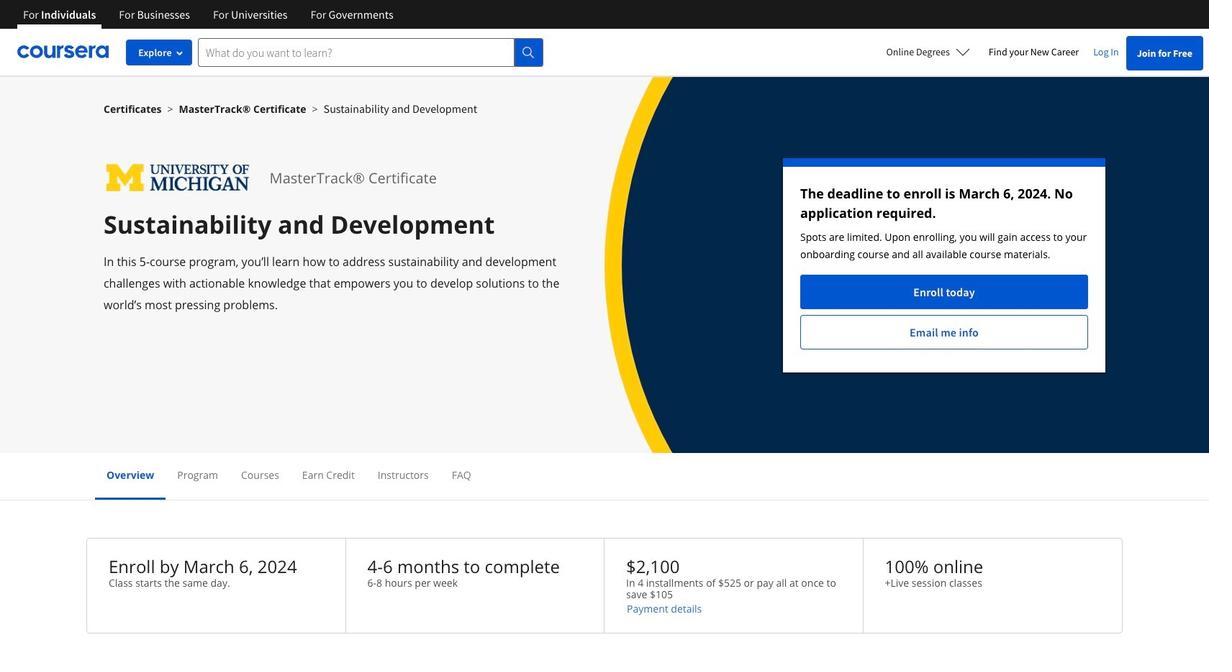 Task type: vqa. For each thing, say whether or not it's contained in the screenshot.
university of michigan image
yes



Task type: locate. For each thing, give the bounding box(es) containing it.
certificate menu element
[[95, 454, 1114, 500]]

university of michigan image
[[104, 158, 252, 198]]

None search field
[[198, 38, 544, 67]]

status
[[783, 158, 1106, 373]]



Task type: describe. For each thing, give the bounding box(es) containing it.
What do you want to learn? text field
[[198, 38, 515, 67]]

banner navigation
[[12, 0, 405, 29]]

coursera image
[[17, 40, 109, 64]]



